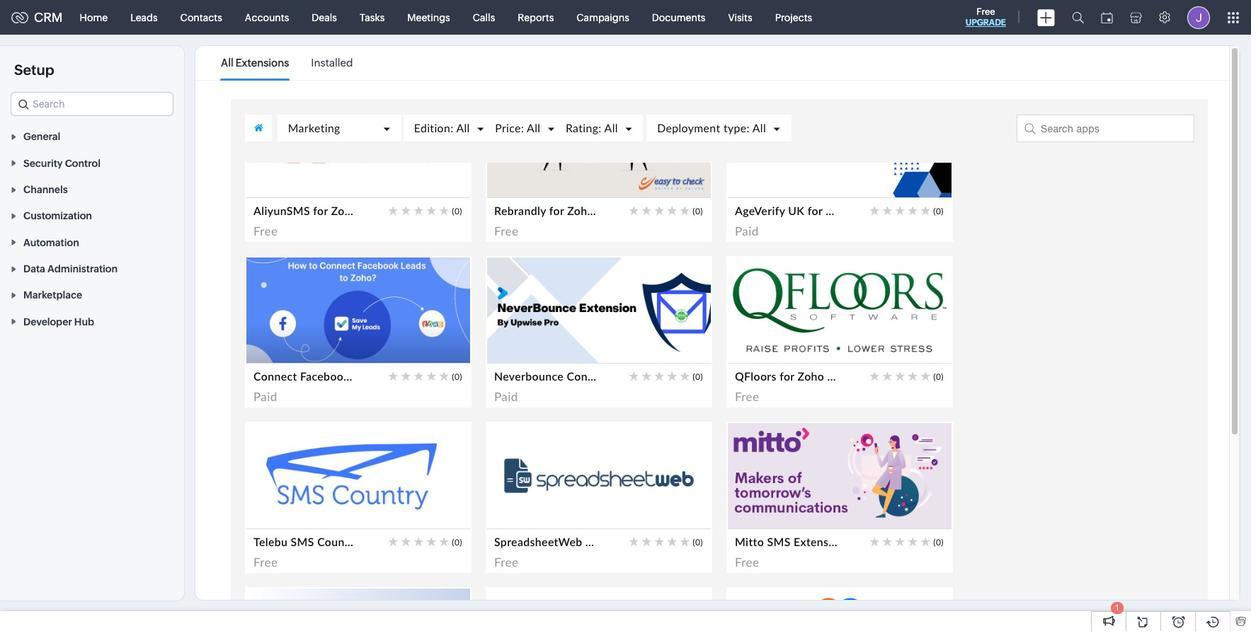 Task type: describe. For each thing, give the bounding box(es) containing it.
deals link
[[301, 0, 348, 34]]

calls link
[[462, 0, 507, 34]]

reports link
[[507, 0, 565, 34]]

meetings link
[[396, 0, 462, 34]]

free upgrade
[[966, 6, 1006, 28]]

search element
[[1064, 0, 1093, 35]]

upgrade
[[966, 18, 1006, 28]]

customization
[[23, 211, 92, 222]]

marketplace button
[[0, 282, 184, 308]]

marketplace
[[23, 290, 82, 301]]

projects link
[[764, 0, 824, 34]]

data administration
[[23, 264, 118, 275]]

all extensions link
[[221, 47, 289, 79]]

contacts link
[[169, 0, 234, 34]]

channels button
[[0, 176, 184, 203]]

control
[[65, 158, 101, 169]]

documents
[[652, 12, 706, 23]]

administration
[[47, 264, 118, 275]]

all extensions
[[221, 57, 289, 69]]

home link
[[68, 0, 119, 34]]

developer hub button
[[0, 308, 184, 335]]

documents link
[[641, 0, 717, 34]]

create menu element
[[1029, 0, 1064, 34]]

projects
[[775, 12, 813, 23]]

security control button
[[0, 150, 184, 176]]

customization button
[[0, 203, 184, 229]]

Search text field
[[11, 93, 173, 115]]

home
[[80, 12, 108, 23]]

developer
[[23, 316, 72, 328]]

free
[[977, 6, 996, 17]]

developer hub
[[23, 316, 94, 328]]

create menu image
[[1038, 9, 1055, 26]]

contacts
[[180, 12, 222, 23]]

installed
[[311, 57, 353, 69]]

meetings
[[407, 12, 450, 23]]

logo image
[[11, 12, 28, 23]]

visits
[[728, 12, 753, 23]]

automation
[[23, 237, 79, 248]]



Task type: locate. For each thing, give the bounding box(es) containing it.
automation button
[[0, 229, 184, 255]]

data
[[23, 264, 45, 275]]

general button
[[0, 123, 184, 150]]

accounts link
[[234, 0, 301, 34]]

accounts
[[245, 12, 289, 23]]

extensions
[[236, 57, 289, 69]]

security
[[23, 158, 63, 169]]

None field
[[11, 92, 174, 116]]

hub
[[74, 316, 94, 328]]

leads
[[130, 12, 158, 23]]

setup
[[14, 62, 54, 78]]

calls
[[473, 12, 495, 23]]

campaigns
[[577, 12, 630, 23]]

tasks link
[[348, 0, 396, 34]]

installed link
[[311, 47, 353, 79]]

tasks
[[360, 12, 385, 23]]

crm link
[[11, 10, 63, 25]]

general
[[23, 131, 60, 143]]

data administration button
[[0, 255, 184, 282]]

all
[[221, 57, 234, 69]]

campaigns link
[[565, 0, 641, 34]]

security control
[[23, 158, 101, 169]]

leads link
[[119, 0, 169, 34]]

profile element
[[1179, 0, 1219, 34]]

profile image
[[1188, 6, 1210, 29]]

search image
[[1072, 11, 1084, 23]]

reports
[[518, 12, 554, 23]]

visits link
[[717, 0, 764, 34]]

crm
[[34, 10, 63, 25]]

1
[[1116, 604, 1119, 613]]

channels
[[23, 184, 68, 196]]

deals
[[312, 12, 337, 23]]

calendar image
[[1101, 12, 1113, 23]]



Task type: vqa. For each thing, say whether or not it's contained in the screenshot.
Company Details in "General" region
no



